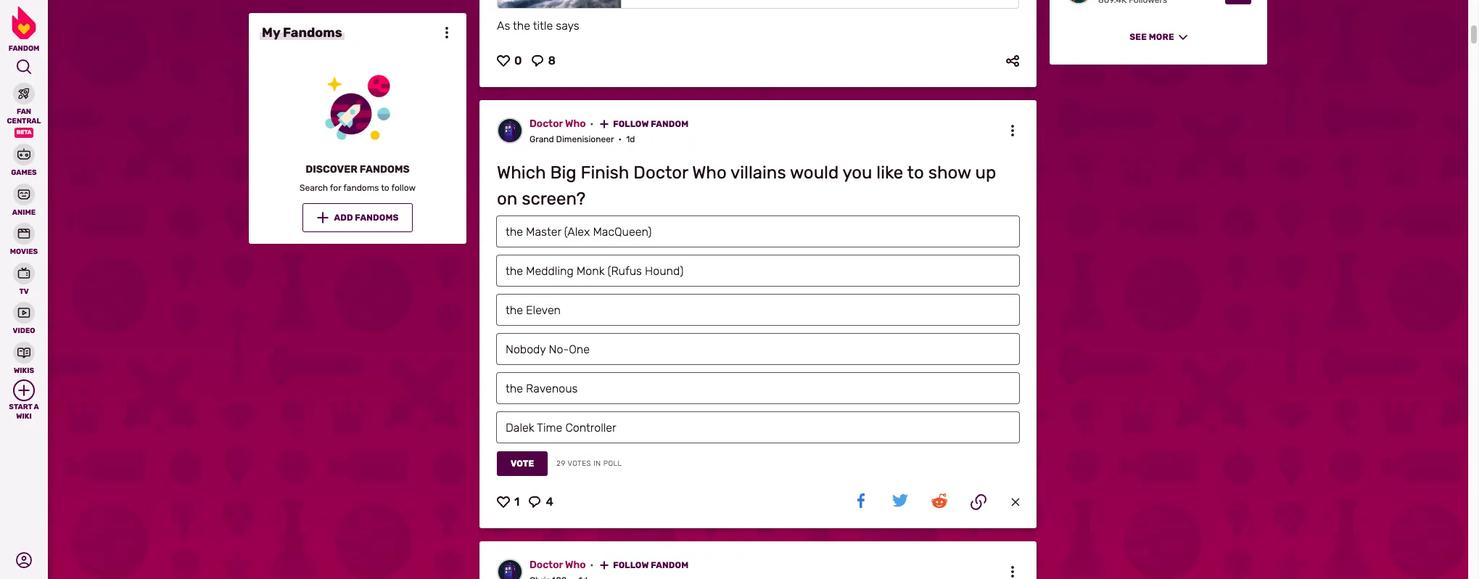 Task type: locate. For each thing, give the bounding box(es) containing it.
see more
[[1130, 32, 1175, 42]]

doctor
[[530, 117, 563, 130], [634, 163, 688, 183], [530, 559, 563, 571]]

fandom link
[[0, 7, 48, 53]]

discover fandoms search for fandoms to follow
[[300, 163, 416, 193]]

to inside which big finish doctor who villains would you like to show up on screen?
[[908, 163, 924, 183]]

the ravenous
[[506, 382, 578, 396]]

see more button
[[1117, 22, 1201, 52]]

anime
[[12, 208, 36, 217]]

0 vertical spatial follow
[[613, 119, 649, 129]]

29
[[557, 459, 566, 468]]

search
[[300, 183, 328, 193]]

doctor who for second follow fandom button from the bottom
[[530, 117, 586, 130]]

0 vertical spatial follow fandom
[[613, 119, 689, 129]]

poll
[[603, 459, 622, 468]]

doctor inside which big finish doctor who villains would you like to show up on screen?
[[634, 163, 688, 183]]

meddling
[[526, 264, 574, 278]]

doctor down 4 at the bottom left of the page
[[530, 559, 563, 571]]

fandoms
[[283, 25, 342, 41], [360, 163, 410, 176], [355, 213, 399, 223]]

2 follow fandom from the top
[[613, 560, 689, 570]]

doctor who image
[[497, 117, 523, 143], [497, 559, 523, 579]]

2 doctor who from the top
[[530, 559, 586, 571]]

small image
[[1007, 54, 1020, 67], [1007, 124, 1020, 137], [17, 384, 30, 397], [497, 496, 510, 509], [529, 496, 542, 509], [1009, 498, 1022, 507]]

1 vertical spatial doctor
[[634, 163, 688, 183]]

pokeball image image
[[325, 75, 390, 140]]

fandoms right the my
[[283, 25, 342, 41]]

time
[[537, 421, 563, 435]]

follow
[[613, 119, 649, 129], [613, 560, 649, 570]]

the left meddling
[[506, 264, 523, 278]]

fandoms
[[343, 183, 379, 193]]

the for master
[[506, 225, 523, 239]]

doctor who button for second follow fandom button from the bottom
[[530, 117, 598, 130]]

search image
[[16, 59, 32, 75]]

doctor up grand
[[530, 117, 563, 130]]

to
[[908, 163, 924, 183], [381, 183, 390, 193]]

1 vertical spatial who
[[692, 163, 727, 183]]

0 vertical spatial fandom
[[651, 119, 689, 129]]

doctor who button for 2nd follow fandom button from the top
[[530, 559, 598, 572]]

fandoms right add
[[355, 213, 399, 223]]

small image inside 8 button
[[531, 54, 544, 67]]

follow for second follow fandom button from the bottom
[[613, 119, 649, 129]]

0 vertical spatial doctor
[[530, 117, 563, 130]]

which big finish doctor who villains would you like to show up on screen?
[[497, 163, 997, 209]]

the left master
[[506, 225, 523, 239]]

1 follow fandom button from the top
[[598, 117, 691, 130]]

the left ravenous
[[506, 382, 523, 396]]

dimenisioneer
[[556, 134, 614, 144]]

doctor for second follow fandom button from the bottom
[[530, 117, 563, 130]]

follow
[[391, 183, 416, 193]]

as the title says
[[497, 19, 580, 32]]

fandom
[[651, 119, 689, 129], [651, 560, 689, 570]]

who inside which big finish doctor who villains would you like to show up on screen?
[[692, 163, 727, 183]]

doctor who up grand dimenisioneer
[[530, 117, 586, 130]]

tv link
[[0, 261, 48, 296]]

0 vertical spatial doctor who
[[530, 117, 586, 130]]

1 vertical spatial follow fandom
[[613, 560, 689, 570]]

fandoms inside button
[[355, 213, 399, 223]]

doctor who down 4 at the bottom left of the page
[[530, 559, 586, 571]]

small image inside 1 button
[[497, 496, 510, 509]]

doctor who button up grand dimenisioneer link in the left top of the page
[[530, 117, 598, 130]]

29 votes in poll
[[557, 459, 622, 468]]

small image inside the 4 button
[[529, 496, 542, 509]]

2 vertical spatial doctor
[[530, 559, 563, 571]]

small image
[[440, 26, 454, 39], [497, 54, 510, 67], [531, 54, 544, 67], [1007, 565, 1020, 578]]

0 vertical spatial doctor who image
[[497, 117, 523, 143]]

0 vertical spatial follow fandom button
[[598, 117, 691, 130]]

1 follow from the top
[[613, 119, 649, 129]]

the meddling monk (rufus hound)
[[506, 264, 684, 278]]

1 vertical spatial doctor who
[[530, 559, 586, 571]]

the left eleven
[[506, 303, 523, 317]]

movies
[[10, 247, 38, 256]]

2 doctor who button from the top
[[530, 559, 598, 572]]

fandoms up follow at the left of page
[[360, 163, 410, 176]]

2 doctor who image from the top
[[497, 559, 523, 579]]

doctor who button down 4 at the bottom left of the page
[[530, 559, 598, 572]]

1
[[515, 495, 520, 509]]

2 follow fandom button from the top
[[598, 559, 691, 572]]

master
[[526, 225, 561, 239]]

2 vertical spatial fandoms
[[355, 213, 399, 223]]

1 vertical spatial doctor who button
[[530, 559, 598, 572]]

for
[[330, 183, 341, 193]]

add fandoms
[[334, 213, 399, 223]]

doctor who
[[530, 117, 586, 130], [530, 559, 586, 571]]

doctor down 1d
[[634, 163, 688, 183]]

big
[[550, 163, 577, 183]]

1 vertical spatial fandoms
[[360, 163, 410, 176]]

fandom
[[8, 44, 39, 53]]

controller
[[566, 421, 617, 435]]

1 button
[[497, 495, 520, 509]]

vote
[[511, 459, 534, 469]]

central
[[7, 116, 41, 125]]

video
[[13, 327, 35, 335]]

1d
[[626, 134, 635, 144]]

to left follow at the left of page
[[381, 183, 390, 193]]

discover
[[306, 163, 358, 176]]

to right like
[[908, 163, 924, 183]]

wiki
[[16, 412, 32, 421]]

small image inside '0' button
[[497, 54, 510, 67]]

dalek time controller
[[506, 421, 617, 435]]

anime link
[[0, 182, 48, 217]]

1 vertical spatial follow fandom button
[[598, 559, 691, 572]]

start
[[9, 403, 32, 411]]

fandoms inside discover fandoms search for fandoms to follow
[[360, 163, 410, 176]]

eleven
[[526, 303, 561, 317]]

doctor who button
[[530, 117, 598, 130], [530, 559, 598, 572]]

wikis
[[14, 366, 34, 375]]

1 vertical spatial doctor who image
[[497, 559, 523, 579]]

1 doctor who image from the top
[[497, 117, 523, 143]]

doctor who image down 1 button
[[497, 559, 523, 579]]

4 button
[[529, 495, 554, 509]]

0 vertical spatial fandoms
[[283, 25, 342, 41]]

monk
[[577, 264, 605, 278]]

games link
[[0, 142, 48, 177]]

1 doctor who button from the top
[[530, 117, 598, 130]]

follow fandom
[[613, 119, 689, 129], [613, 560, 689, 570]]

0 vertical spatial doctor who button
[[530, 117, 598, 130]]

0 horizontal spatial to
[[381, 183, 390, 193]]

2 follow from the top
[[613, 560, 649, 570]]

doctor who image left grand
[[497, 117, 523, 143]]

1 vertical spatial follow
[[613, 560, 649, 570]]

0 vertical spatial who
[[565, 117, 586, 130]]

fan central beta
[[7, 107, 41, 136]]

hound)
[[645, 264, 684, 278]]

fan
[[17, 107, 31, 116]]

you
[[843, 163, 873, 183]]

see
[[1130, 32, 1147, 42]]

1 doctor who from the top
[[530, 117, 586, 130]]

follow fandom button
[[598, 117, 691, 130], [598, 559, 691, 572]]

grand dimenisioneer link
[[530, 134, 614, 144]]

1 horizontal spatial to
[[908, 163, 924, 183]]

the
[[513, 19, 530, 32], [506, 225, 523, 239], [506, 264, 523, 278], [506, 303, 523, 317], [506, 382, 523, 396]]

1 vertical spatial fandom
[[651, 560, 689, 570]]

more
[[1149, 32, 1175, 42]]



Task type: vqa. For each thing, say whether or not it's contained in the screenshot.
"mario" within the honest game trailers | super mario bros. wonder
no



Task type: describe. For each thing, give the bounding box(es) containing it.
1 fandom from the top
[[651, 119, 689, 129]]

start a wiki link
[[0, 380, 48, 421]]

like
[[877, 163, 904, 183]]

games
[[11, 168, 37, 177]]

villains
[[731, 163, 786, 183]]

would
[[790, 163, 839, 183]]

4
[[546, 495, 554, 509]]

to inside discover fandoms search for fandoms to follow
[[381, 183, 390, 193]]

title
[[533, 19, 553, 32]]

8 button
[[531, 53, 556, 67]]

my fandoms
[[262, 25, 342, 41]]

0 button
[[497, 53, 522, 67]]

doctor who for 2nd follow fandom button from the top
[[530, 559, 586, 571]]

screen?
[[522, 189, 586, 209]]

my
[[262, 25, 280, 41]]

small image inside start a wiki link
[[17, 384, 30, 397]]

start a wiki
[[9, 403, 39, 421]]

as
[[497, 19, 510, 32]]

one
[[569, 343, 590, 356]]

says
[[556, 19, 580, 32]]

the master (alex macqueen)
[[506, 225, 652, 239]]

(rufus
[[608, 264, 642, 278]]

vote button
[[497, 451, 548, 476]]

which big finish doctor who villains would you like to show up on screen? link
[[497, 160, 1020, 212]]

add
[[334, 213, 353, 223]]

show
[[929, 163, 971, 183]]

grand dimenisioneer
[[530, 134, 614, 144]]

fandom navigation element
[[0, 7, 48, 421]]

0
[[515, 53, 522, 67]]

dalek
[[506, 421, 534, 435]]

doctor who image for 2nd follow fandom button from the top
[[497, 559, 523, 579]]

macqueen)
[[593, 225, 652, 239]]

fandoms for my fandoms
[[283, 25, 342, 41]]

video link
[[0, 300, 48, 336]]

no-
[[549, 343, 569, 356]]

2 fandom from the top
[[651, 560, 689, 570]]

1 follow fandom from the top
[[613, 119, 689, 129]]

nobody
[[506, 343, 546, 356]]

movies link
[[0, 221, 48, 257]]

doctor who image for second follow fandom button from the bottom
[[497, 117, 523, 143]]

on
[[497, 189, 518, 209]]

votes
[[568, 459, 592, 468]]

grand
[[530, 134, 554, 144]]

the for ravenous
[[506, 382, 523, 396]]

doctor for 2nd follow fandom button from the top
[[530, 559, 563, 571]]

8
[[548, 53, 556, 67]]

add fandoms button
[[303, 203, 413, 232]]

titanic (spaceship) image
[[498, 0, 621, 8]]

the for eleven
[[506, 303, 523, 317]]

a
[[34, 403, 39, 411]]

follow for 2nd follow fandom button from the top
[[613, 560, 649, 570]]

which
[[497, 163, 546, 183]]

fandoms for discover fandoms search for fandoms to follow
[[360, 163, 410, 176]]

2 vertical spatial who
[[565, 559, 586, 571]]

in
[[594, 459, 601, 468]]

tv
[[19, 287, 29, 296]]

(alex
[[564, 225, 590, 239]]

the for meddling
[[506, 264, 523, 278]]

fandoms for add fandoms
[[355, 213, 399, 223]]

beta
[[16, 129, 32, 136]]

ravenous
[[526, 382, 578, 396]]

the eleven
[[506, 303, 561, 317]]

up
[[976, 163, 997, 183]]

finish
[[581, 163, 630, 183]]

the right as
[[513, 19, 530, 32]]

nobody no-one
[[506, 343, 590, 356]]



